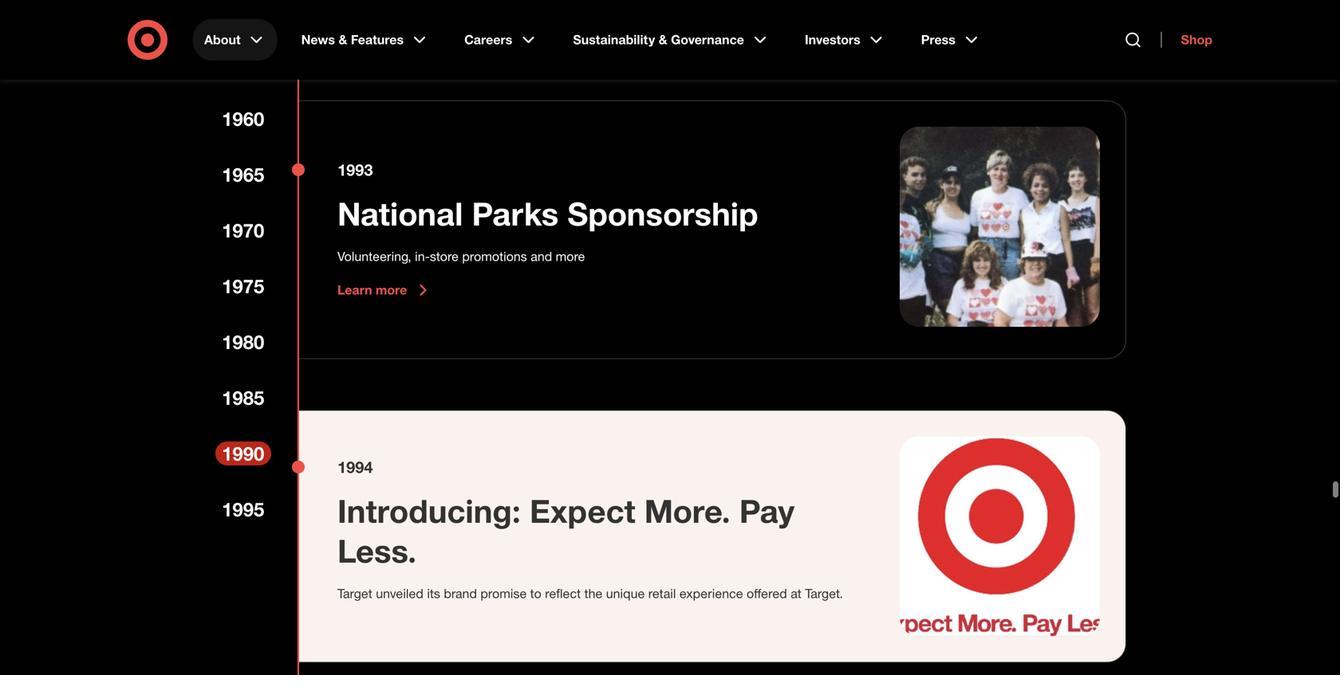 Task type: locate. For each thing, give the bounding box(es) containing it.
2 & from the left
[[659, 32, 667, 47]]

at
[[791, 586, 802, 602]]

1 vertical spatial more
[[376, 283, 407, 298]]

1 horizontal spatial more
[[556, 249, 585, 265]]

a group of people posing for a photo image
[[900, 127, 1100, 327]]

more inside button
[[376, 283, 407, 298]]

unique
[[606, 586, 645, 602]]

1975 link
[[215, 274, 271, 298]]

about link
[[193, 19, 277, 61]]

target.
[[805, 586, 843, 602]]

0 horizontal spatial &
[[339, 32, 347, 47]]

1965
[[222, 163, 264, 186]]

1993
[[337, 161, 373, 180]]

its
[[427, 586, 440, 602]]

1 & from the left
[[339, 32, 347, 47]]

sustainability & governance link
[[562, 19, 781, 61]]

in-
[[415, 249, 430, 265]]

more
[[556, 249, 585, 265], [376, 283, 407, 298]]

& left governance at the top right of page
[[659, 32, 667, 47]]

more.
[[644, 492, 731, 531]]

sustainability & governance
[[573, 32, 744, 47]]

1965 link
[[215, 163, 271, 187]]

offered
[[747, 586, 787, 602]]

1995 link
[[215, 498, 271, 522]]

national
[[337, 194, 463, 234]]

1 horizontal spatial &
[[659, 32, 667, 47]]

news
[[301, 32, 335, 47]]

more right and
[[556, 249, 585, 265]]

logo, company name image
[[900, 437, 1100, 637]]

0 horizontal spatial more
[[376, 283, 407, 298]]

unveiled
[[376, 586, 424, 602]]

1990
[[222, 442, 264, 465]]

&
[[339, 32, 347, 47], [659, 32, 667, 47]]

reflect
[[545, 586, 581, 602]]

& for features
[[339, 32, 347, 47]]

retail
[[648, 586, 676, 602]]

investors
[[805, 32, 861, 47]]

careers link
[[453, 19, 549, 61]]

1985 link
[[215, 386, 271, 410]]

learn more
[[337, 283, 407, 298]]

1980 link
[[215, 330, 271, 354]]

& right news
[[339, 32, 347, 47]]

sponsorship
[[568, 194, 758, 234]]

more right 'learn'
[[376, 283, 407, 298]]

pay
[[739, 492, 795, 531]]

careers
[[464, 32, 512, 47]]

volunteering, in-store promotions and more
[[337, 249, 589, 265]]

experience
[[680, 586, 743, 602]]

shop
[[1181, 32, 1213, 47]]

0 vertical spatial more
[[556, 249, 585, 265]]

sustainability
[[573, 32, 655, 47]]

news & features
[[301, 32, 404, 47]]

1994
[[337, 458, 373, 477]]

introducing:
[[337, 492, 521, 531]]

target
[[337, 586, 372, 602]]

1970
[[222, 219, 264, 242]]

1990 link
[[215, 442, 271, 466]]



Task type: describe. For each thing, give the bounding box(es) containing it.
expect
[[530, 492, 636, 531]]

1970 link
[[215, 219, 271, 243]]

store
[[430, 249, 459, 265]]

1960 link
[[215, 107, 271, 131]]

1980
[[222, 331, 264, 354]]

promotions
[[462, 249, 527, 265]]

national parks sponsorship button
[[337, 194, 758, 234]]

learn
[[337, 283, 372, 298]]

target unveiled its brand promise to reflect the unique retail experience offered at target.
[[337, 586, 843, 602]]

& for governance
[[659, 32, 667, 47]]

1995
[[222, 498, 264, 521]]

national parks sponsorship
[[337, 194, 758, 234]]

investors link
[[794, 19, 897, 61]]

news & features link
[[290, 19, 440, 61]]

press
[[921, 32, 956, 47]]

shop link
[[1161, 32, 1213, 48]]

press link
[[910, 19, 992, 61]]

the
[[584, 586, 603, 602]]

1975
[[222, 275, 264, 298]]

volunteering,
[[337, 249, 411, 265]]

introducing: expect more. pay less.
[[337, 492, 795, 571]]

about
[[204, 32, 241, 47]]

promise
[[481, 586, 527, 602]]

parks
[[472, 194, 559, 234]]

1985
[[222, 387, 264, 410]]

1960
[[222, 107, 264, 130]]

less.
[[337, 532, 417, 571]]

and
[[531, 249, 552, 265]]

features
[[351, 32, 404, 47]]

brand
[[444, 586, 477, 602]]

governance
[[671, 32, 744, 47]]

to
[[530, 586, 542, 602]]

learn more button
[[337, 281, 433, 300]]



Task type: vqa. For each thing, say whether or not it's contained in the screenshot.
working
no



